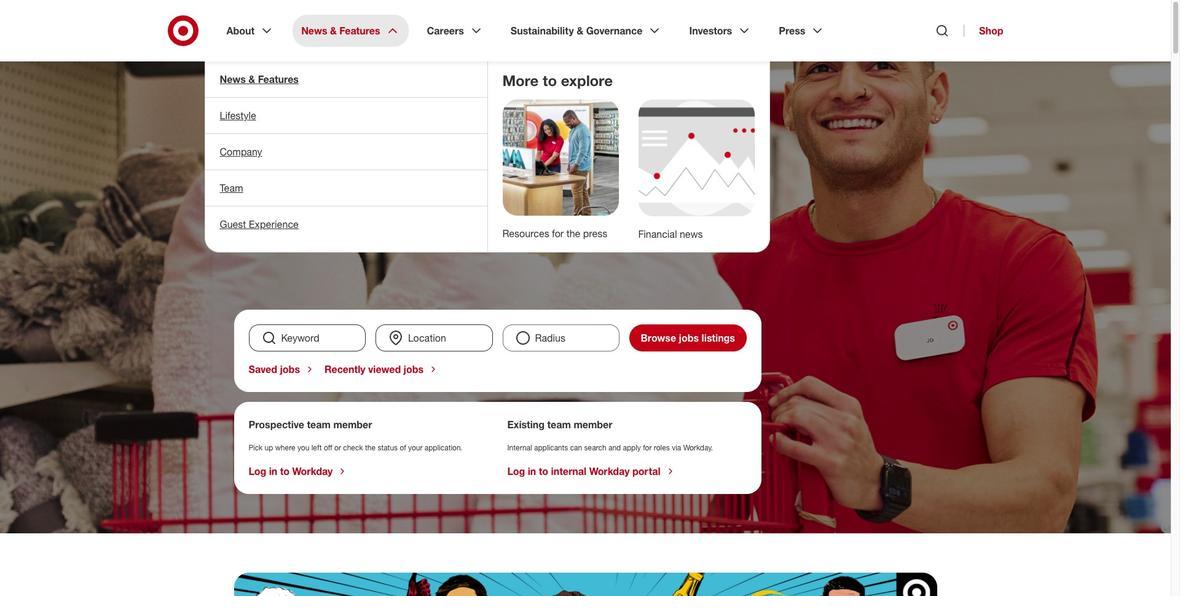Task type: describe. For each thing, give the bounding box(es) containing it.
listings
[[702, 332, 735, 344]]

where
[[275, 443, 296, 452]]

for inside site navigation element
[[552, 227, 564, 240]]

saved
[[249, 363, 277, 376]]

team for existing
[[547, 419, 571, 431]]

viewed
[[368, 363, 401, 376]]

to for existing team member
[[539, 465, 548, 478]]

explore
[[561, 71, 613, 90]]

browse jobs listings button
[[630, 325, 747, 352]]

press
[[779, 25, 806, 37]]

a target team member helps a guest in electronics image
[[503, 100, 619, 216]]

company link
[[205, 134, 487, 170]]

1 horizontal spatial &
[[330, 25, 337, 37]]

0 vertical spatial features
[[340, 25, 380, 37]]

saved jobs link
[[249, 363, 315, 376]]

1 workday from the left
[[292, 465, 333, 478]]

prospective
[[249, 419, 304, 431]]

pick up where you left off or check the status of your application.
[[249, 443, 463, 452]]

up
[[265, 443, 273, 452]]

apply
[[623, 443, 641, 452]]

internal
[[551, 465, 587, 478]]

financial news link
[[638, 228, 703, 240]]

lifestyle link
[[205, 98, 487, 133]]

browse
[[641, 332, 676, 344]]

more
[[503, 71, 539, 90]]

press link
[[770, 15, 834, 47]]

guest experience link
[[205, 207, 487, 242]]

site navigation element
[[0, 0, 1180, 596]]

you for up
[[298, 443, 309, 452]]

2 workday from the left
[[589, 465, 630, 478]]

about link
[[218, 15, 283, 47]]

job search group
[[244, 325, 752, 352]]

financial
[[638, 228, 677, 240]]

graphic illustration of a stock chart image
[[638, 100, 755, 216]]

recently viewed jobs link
[[325, 363, 438, 376]]

sustainability & governance link
[[502, 15, 671, 47]]

existing team member
[[508, 419, 613, 431]]

team
[[220, 182, 243, 194]]

internal applicants can search and apply for roles via workday.
[[508, 443, 713, 452]]

0 horizontal spatial news
[[220, 73, 246, 85]]

roles
[[654, 443, 670, 452]]

1 vertical spatial news & features
[[220, 73, 299, 85]]

experience
[[249, 218, 299, 231]]

and
[[609, 443, 621, 452]]

left
[[311, 443, 322, 452]]

pick
[[249, 443, 263, 452]]

existing
[[508, 419, 545, 431]]

applicants
[[534, 443, 568, 452]]

log in to workday
[[249, 465, 333, 478]]

application.
[[425, 443, 463, 452]]

member for existing team member
[[574, 419, 613, 431]]

search
[[584, 443, 607, 452]]

sustainability
[[511, 25, 574, 37]]

portal
[[633, 465, 661, 478]]

1 horizontal spatial news
[[301, 25, 327, 37]]

resources
[[503, 227, 549, 240]]

jobs for browse
[[679, 332, 699, 344]]

1 horizontal spatial news & features
[[301, 25, 380, 37]]

governance
[[586, 25, 643, 37]]

shop link
[[964, 25, 1004, 37]]

in for internal
[[528, 465, 536, 478]]

your
[[408, 443, 423, 452]]

of
[[400, 443, 406, 452]]



Task type: vqa. For each thing, say whether or not it's contained in the screenshot.
right Features
yes



Task type: locate. For each thing, give the bounding box(es) containing it.
shop
[[979, 25, 1004, 37]]

2 horizontal spatial &
[[577, 25, 584, 37]]

the
[[567, 227, 581, 240], [365, 443, 376, 452]]

member up search on the bottom of page
[[574, 419, 613, 431]]

resources for the press
[[503, 227, 608, 240]]

0 vertical spatial news & features
[[301, 25, 380, 37]]

0 horizontal spatial the
[[365, 443, 376, 452]]

1 member from the left
[[333, 419, 372, 431]]

investors
[[689, 25, 732, 37]]

news
[[680, 228, 703, 240]]

1 log from the left
[[249, 465, 266, 478]]

careers
[[427, 25, 464, 37], [234, 101, 290, 119]]

2 in from the left
[[528, 465, 536, 478]]

guest experience
[[220, 218, 299, 231]]

1 vertical spatial the
[[365, 443, 376, 452]]

0 vertical spatial news
[[301, 25, 327, 37]]

0 horizontal spatial news & features
[[220, 73, 299, 85]]

0 horizontal spatial features
[[258, 73, 299, 85]]

workday down internal applicants can search and apply for roles via workday.
[[589, 465, 630, 478]]

None text field
[[376, 325, 493, 352]]

off
[[324, 443, 332, 452]]

jobs
[[679, 332, 699, 344], [280, 363, 300, 376], [404, 363, 424, 376]]

to right "more"
[[543, 71, 557, 90]]

to for prospective team member
[[280, 465, 290, 478]]

1 vertical spatial news
[[220, 73, 246, 85]]

you for work
[[234, 175, 318, 235]]

love.
[[332, 175, 438, 235]]

0 horizontal spatial log
[[249, 465, 266, 478]]

to down where
[[280, 465, 290, 478]]

for
[[552, 227, 564, 240], [643, 443, 652, 452]]

the left press at the top
[[567, 227, 581, 240]]

jobs inside button
[[679, 332, 699, 344]]

0 vertical spatial you
[[234, 175, 318, 235]]

workday
[[292, 465, 333, 478], [589, 465, 630, 478]]

work
[[234, 121, 355, 181]]

0 horizontal spatial &
[[249, 73, 255, 85]]

to down applicants
[[539, 465, 548, 478]]

1 horizontal spatial log
[[508, 465, 525, 478]]

1 horizontal spatial member
[[574, 419, 613, 431]]

status
[[378, 443, 398, 452]]

1 horizontal spatial team
[[547, 419, 571, 431]]

in
[[269, 465, 277, 478], [528, 465, 536, 478]]

company
[[220, 146, 262, 158]]

for right resources
[[552, 227, 564, 240]]

0 horizontal spatial careers
[[234, 101, 290, 119]]

1 horizontal spatial in
[[528, 465, 536, 478]]

careers inside careers work somewhere you love.
[[234, 101, 290, 119]]

jobs for saved
[[280, 363, 300, 376]]

via
[[672, 443, 681, 452]]

press
[[583, 227, 608, 240]]

1 team from the left
[[307, 419, 331, 431]]

0 vertical spatial for
[[552, 227, 564, 240]]

you
[[234, 175, 318, 235], [298, 443, 309, 452]]

0 vertical spatial careers
[[427, 25, 464, 37]]

&
[[330, 25, 337, 37], [577, 25, 584, 37], [249, 73, 255, 85]]

1 vertical spatial you
[[298, 443, 309, 452]]

careers work somewhere you love.
[[234, 101, 641, 235]]

team for prospective
[[307, 419, 331, 431]]

can
[[570, 443, 582, 452]]

saved jobs
[[249, 363, 300, 376]]

resources for the press link
[[503, 227, 608, 240]]

log in to internal workday portal link
[[508, 465, 675, 478]]

0 vertical spatial news & features link
[[293, 15, 409, 47]]

member for prospective team member
[[333, 419, 372, 431]]

or
[[334, 443, 341, 452]]

1 horizontal spatial the
[[567, 227, 581, 240]]

2 horizontal spatial jobs
[[679, 332, 699, 344]]

Browse jobs listings search field
[[244, 325, 752, 352]]

in down up
[[269, 465, 277, 478]]

2 team from the left
[[547, 419, 571, 431]]

in for workday
[[269, 465, 277, 478]]

log in to internal workday portal
[[508, 465, 661, 478]]

None text field
[[249, 325, 366, 352]]

team
[[307, 419, 331, 431], [547, 419, 571, 431]]

0 vertical spatial the
[[567, 227, 581, 240]]

log in to workday link
[[249, 465, 348, 478]]

team up left
[[307, 419, 331, 431]]

financial news
[[638, 228, 703, 240]]

workday down left
[[292, 465, 333, 478]]

careers link
[[418, 15, 492, 47]]

1 horizontal spatial careers
[[427, 25, 464, 37]]

recently
[[325, 363, 366, 376]]

0 horizontal spatial member
[[333, 419, 372, 431]]

workday.
[[683, 443, 713, 452]]

the inside site navigation element
[[567, 227, 581, 240]]

news & features
[[301, 25, 380, 37], [220, 73, 299, 85]]

log down internal
[[508, 465, 525, 478]]

jobs right viewed
[[404, 363, 424, 376]]

log down pick
[[249, 465, 266, 478]]

jobs right saved on the bottom left of the page
[[280, 363, 300, 376]]

1 horizontal spatial features
[[340, 25, 380, 37]]

somewhere
[[368, 121, 641, 181]]

the right the check
[[365, 443, 376, 452]]

2 log from the left
[[508, 465, 525, 478]]

log
[[249, 465, 266, 478], [508, 465, 525, 478]]

1 vertical spatial for
[[643, 443, 652, 452]]

1 vertical spatial careers
[[234, 101, 290, 119]]

1 horizontal spatial workday
[[589, 465, 630, 478]]

careers for careers
[[427, 25, 464, 37]]

browse jobs listings
[[641, 332, 735, 344]]

you inside careers work somewhere you love.
[[234, 175, 318, 235]]

sustainability & governance
[[511, 25, 643, 37]]

0 horizontal spatial workday
[[292, 465, 333, 478]]

0 horizontal spatial for
[[552, 227, 564, 240]]

log for log in to internal workday portal
[[508, 465, 525, 478]]

internal
[[508, 443, 532, 452]]

to inside site navigation element
[[543, 71, 557, 90]]

recently viewed jobs
[[325, 363, 424, 376]]

1 vertical spatial features
[[258, 73, 299, 85]]

1 horizontal spatial jobs
[[404, 363, 424, 376]]

1 vertical spatial news & features link
[[205, 61, 487, 97]]

1 in from the left
[[269, 465, 277, 478]]

careers for careers work somewhere you love.
[[234, 101, 290, 119]]

jobs left listings
[[679, 332, 699, 344]]

lifestyle
[[220, 109, 256, 122]]

member up the check
[[333, 419, 372, 431]]

about
[[227, 25, 255, 37]]

investors link
[[681, 15, 761, 47]]

news & features link
[[293, 15, 409, 47], [205, 61, 487, 97]]

in down internal
[[528, 465, 536, 478]]

news
[[301, 25, 327, 37], [220, 73, 246, 85]]

guest
[[220, 218, 246, 231]]

member
[[333, 419, 372, 431], [574, 419, 613, 431]]

team link
[[205, 170, 487, 206]]

team up applicants
[[547, 419, 571, 431]]

0 horizontal spatial in
[[269, 465, 277, 478]]

for left 'roles'
[[643, 443, 652, 452]]

to
[[543, 71, 557, 90], [280, 465, 290, 478], [539, 465, 548, 478]]

features
[[340, 25, 380, 37], [258, 73, 299, 85]]

0 horizontal spatial jobs
[[280, 363, 300, 376]]

2 member from the left
[[574, 419, 613, 431]]

log for log in to workday
[[249, 465, 266, 478]]

prospective team member
[[249, 419, 372, 431]]

check
[[343, 443, 363, 452]]

careers inside site navigation element
[[427, 25, 464, 37]]

0 horizontal spatial team
[[307, 419, 331, 431]]

1 horizontal spatial for
[[643, 443, 652, 452]]

more to explore
[[503, 71, 613, 90]]



